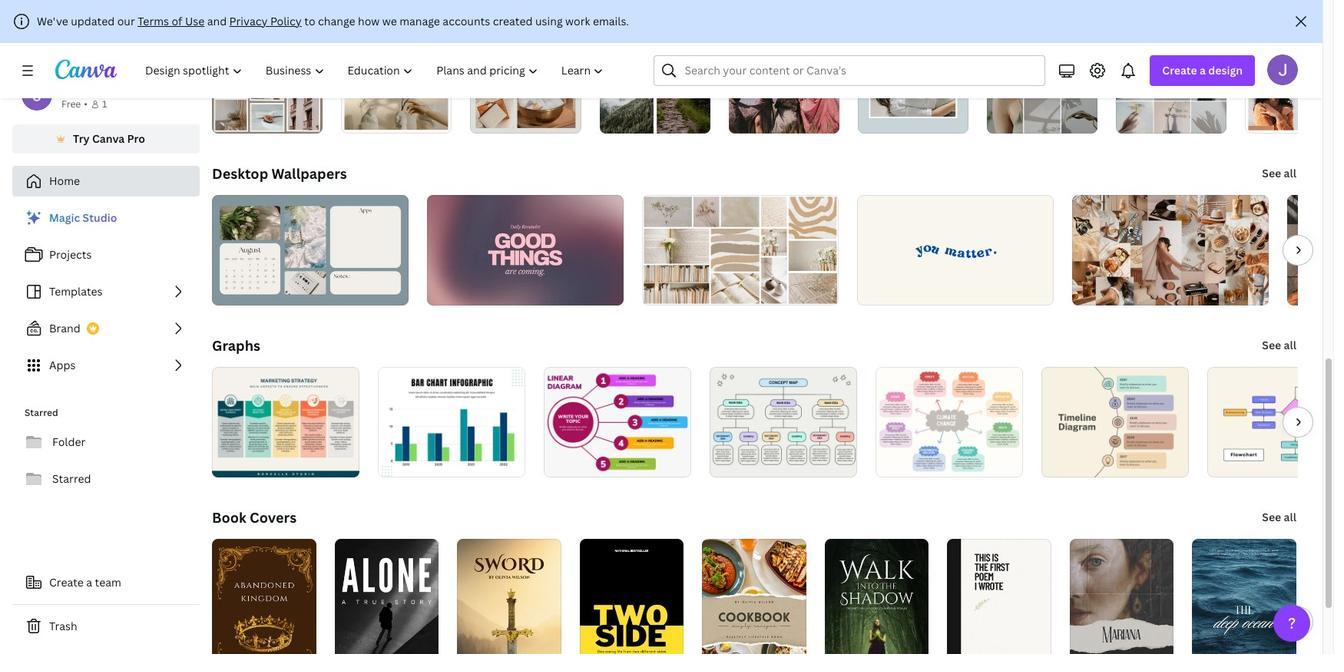 Task type: locate. For each thing, give the bounding box(es) containing it.
see all
[[1262, 166, 1296, 180], [1262, 338, 1296, 353], [1262, 510, 1296, 525]]

1 horizontal spatial a
[[1200, 63, 1206, 78]]

try
[[73, 131, 90, 146]]

0 vertical spatial starred
[[25, 406, 58, 419]]

3 see from the top
[[1262, 510, 1281, 525]]

magic studio link
[[12, 203, 200, 233]]

starred down folder
[[52, 472, 91, 486]]

create inside button
[[49, 575, 84, 590]]

0 horizontal spatial create
[[49, 575, 84, 590]]

1 vertical spatial starred
[[52, 472, 91, 486]]

starred up folder
[[25, 406, 58, 419]]

1 see all link from the top
[[1261, 158, 1298, 189]]

create
[[1162, 63, 1197, 78], [49, 575, 84, 590]]

design
[[1208, 63, 1243, 78]]

1 vertical spatial create
[[49, 575, 84, 590]]

a
[[1200, 63, 1206, 78], [86, 575, 92, 590]]

0 vertical spatial all
[[1284, 166, 1296, 180]]

0 horizontal spatial a
[[86, 575, 92, 590]]

free •
[[61, 98, 87, 111]]

starred
[[25, 406, 58, 419], [52, 472, 91, 486]]

•
[[84, 98, 87, 111]]

see
[[1262, 166, 1281, 180], [1262, 338, 1281, 353], [1262, 510, 1281, 525]]

folder button
[[12, 427, 200, 458]]

created
[[493, 14, 533, 28]]

1 vertical spatial a
[[86, 575, 92, 590]]

create a team
[[49, 575, 121, 590]]

team
[[95, 575, 121, 590]]

create left design
[[1162, 63, 1197, 78]]

wallpapers
[[271, 164, 347, 183]]

2 vertical spatial see all
[[1262, 510, 1296, 525]]

see all for covers
[[1262, 510, 1296, 525]]

graphs link
[[212, 336, 260, 355]]

2 all from the top
[[1284, 338, 1296, 353]]

desktop
[[212, 164, 268, 183]]

projects
[[49, 247, 92, 262]]

magic studio
[[49, 210, 117, 225]]

see all link for wallpapers
[[1261, 158, 1298, 189]]

updated
[[71, 14, 115, 28]]

terms
[[138, 14, 169, 28]]

0 vertical spatial see all link
[[1261, 158, 1298, 189]]

3 all from the top
[[1284, 510, 1296, 525]]

trash link
[[12, 611, 200, 642]]

create a design button
[[1150, 55, 1255, 86]]

using
[[535, 14, 563, 28]]

a inside button
[[86, 575, 92, 590]]

graphs
[[212, 336, 260, 355]]

0 vertical spatial a
[[1200, 63, 1206, 78]]

to
[[304, 14, 315, 28]]

create for create a design
[[1162, 63, 1197, 78]]

1 vertical spatial see all
[[1262, 338, 1296, 353]]

see all link
[[1261, 158, 1298, 189], [1261, 330, 1298, 361], [1261, 502, 1298, 533]]

home
[[49, 174, 80, 188]]

trash
[[49, 619, 77, 634]]

1 see from the top
[[1262, 166, 1281, 180]]

try canva pro
[[73, 131, 145, 146]]

1 see all from the top
[[1262, 166, 1296, 180]]

None search field
[[654, 55, 1046, 86]]

0 vertical spatial create
[[1162, 63, 1197, 78]]

1 horizontal spatial create
[[1162, 63, 1197, 78]]

3 see all from the top
[[1262, 510, 1296, 525]]

0 vertical spatial see
[[1262, 166, 1281, 180]]

manage
[[399, 14, 440, 28]]

2 see from the top
[[1262, 338, 1281, 353]]

0 vertical spatial see all
[[1262, 166, 1296, 180]]

3 see all link from the top
[[1261, 502, 1298, 533]]

list containing magic studio
[[12, 203, 200, 381]]

a left team
[[86, 575, 92, 590]]

pro
[[127, 131, 145, 146]]

2 vertical spatial see all link
[[1261, 502, 1298, 533]]

of
[[172, 14, 182, 28]]

see for covers
[[1262, 510, 1281, 525]]

our
[[117, 14, 135, 28]]

home link
[[12, 166, 200, 197]]

brand
[[49, 321, 80, 336]]

1 all from the top
[[1284, 166, 1296, 180]]

work
[[565, 14, 590, 28]]

create left team
[[49, 575, 84, 590]]

a left design
[[1200, 63, 1206, 78]]

book
[[212, 508, 246, 527]]

list
[[12, 203, 200, 381]]

all
[[1284, 166, 1296, 180], [1284, 338, 1296, 353], [1284, 510, 1296, 525]]

a inside dropdown button
[[1200, 63, 1206, 78]]

templates link
[[12, 276, 200, 307]]

top level navigation element
[[135, 55, 617, 86]]

projects link
[[12, 240, 200, 270]]

we've
[[37, 14, 68, 28]]

create inside dropdown button
[[1162, 63, 1197, 78]]

templates
[[49, 284, 103, 299]]

1 vertical spatial see all link
[[1261, 330, 1298, 361]]

1 vertical spatial all
[[1284, 338, 1296, 353]]

2 vertical spatial see
[[1262, 510, 1281, 525]]

2 vertical spatial all
[[1284, 510, 1296, 525]]

create for create a team
[[49, 575, 84, 590]]

canva
[[92, 131, 125, 146]]

book covers
[[212, 508, 297, 527]]

policy
[[270, 14, 302, 28]]

1 vertical spatial see
[[1262, 338, 1281, 353]]



Task type: describe. For each thing, give the bounding box(es) containing it.
2 see all from the top
[[1262, 338, 1296, 353]]

create a team button
[[12, 568, 200, 598]]

we've updated our terms of use and privacy policy to change how we manage accounts created using work emails.
[[37, 14, 629, 28]]

emails.
[[593, 14, 629, 28]]

and
[[207, 14, 227, 28]]

brand link
[[12, 313, 200, 344]]

create a design
[[1162, 63, 1243, 78]]

privacy
[[229, 14, 268, 28]]

desktop wallpapers link
[[212, 164, 347, 183]]

terms of use link
[[138, 14, 204, 28]]

see all for wallpapers
[[1262, 166, 1296, 180]]

all for covers
[[1284, 510, 1296, 525]]

we
[[382, 14, 397, 28]]

studio
[[83, 210, 117, 225]]

use
[[185, 14, 204, 28]]

starred link
[[12, 464, 200, 495]]

Search search field
[[685, 56, 1015, 85]]

folder
[[52, 435, 85, 449]]

apps link
[[12, 350, 200, 381]]

book covers link
[[212, 508, 297, 527]]

how
[[358, 14, 380, 28]]

covers
[[250, 508, 297, 527]]

a for team
[[86, 575, 92, 590]]

magic
[[49, 210, 80, 225]]

1
[[102, 98, 107, 111]]

see for wallpapers
[[1262, 166, 1281, 180]]

starred button
[[12, 464, 200, 495]]

change
[[318, 14, 355, 28]]

a for design
[[1200, 63, 1206, 78]]

free
[[61, 98, 81, 111]]

desktop wallpapers
[[212, 164, 347, 183]]

try canva pro button
[[12, 124, 200, 154]]

see all link for covers
[[1261, 502, 1298, 533]]

accounts
[[443, 14, 490, 28]]

starred inside 'starred' link
[[52, 472, 91, 486]]

2 see all link from the top
[[1261, 330, 1298, 361]]

jacob simon image
[[1267, 55, 1298, 85]]

apps
[[49, 358, 76, 372]]

all for wallpapers
[[1284, 166, 1296, 180]]

personal
[[61, 81, 107, 95]]

folder link
[[12, 427, 200, 458]]

privacy policy link
[[229, 14, 302, 28]]



Task type: vqa. For each thing, say whether or not it's contained in the screenshot.
Desktop Wallpapers
yes



